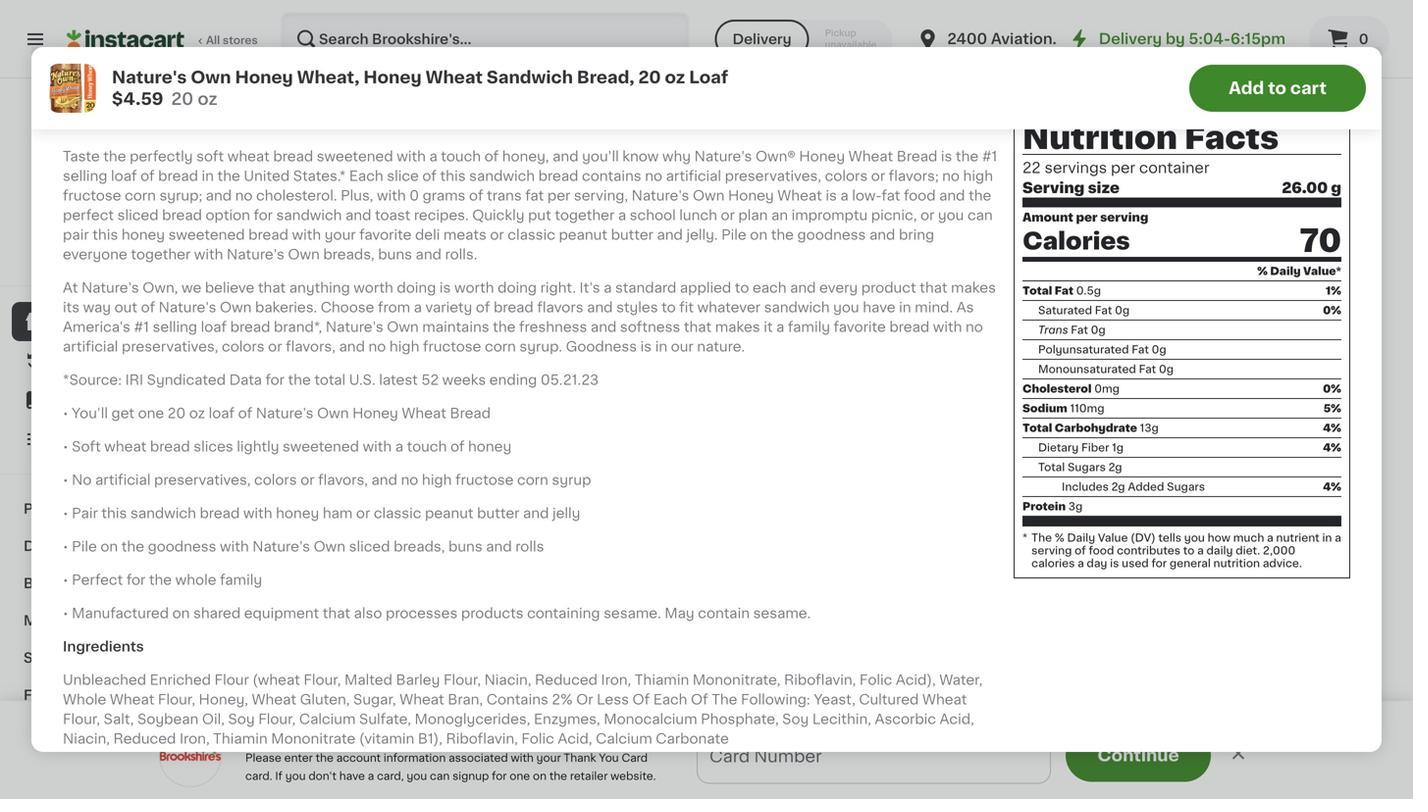Task type: vqa. For each thing, say whether or not it's contained in the screenshot.
99 inside $ 11 99
no



Task type: describe. For each thing, give the bounding box(es) containing it.
2 soy from the left
[[783, 713, 809, 727]]

20 down 'syndicated'
[[168, 407, 186, 421]]

5%
[[1324, 403, 1342, 414]]

add to cart
[[1229, 80, 1327, 97]]

frozen link
[[12, 677, 239, 715]]

0 inside taste the perfectly soft wheat bread sweetened with a touch of honey, and you'll know why nature's own® honey wheat bread is the #1 selling loaf of bread in the united states.* each slice of this sandwich bread contains no artificial preservatives, colors or flavors; no high fructose corn syrup; and no cholesterol. plus, with 0 grams of trans fat per serving, nature's own honey wheat is a low-fat food and the perfect sliced bread option for sandwich and toast recipes. quickly put together a school lunch or plan an impromptu picnic, or you can pair this honey sweetened bread with your favorite deli meats or classic peanut butter and jelly. pile on the goodness and bring everyone together with nature's own breads, buns and rolls.
[[410, 189, 419, 203]]

the left 22
[[956, 150, 979, 164]]

add button for /lb
[[380, 595, 455, 631]]

total fat 0.5g
[[1023, 285, 1101, 296]]

nature's right why
[[695, 150, 752, 164]]

lb for 0.76
[[538, 7, 548, 18]]

and up u.s. at the left of page
[[339, 340, 365, 354]]

diet.
[[1236, 546, 1261, 556]]

card,
[[377, 772, 404, 782]]

and right low-
[[939, 189, 965, 203]]

4 for sunbeam giant enriched bread
[[1036, 374, 1051, 395]]

with up slice at the left top of page
[[397, 150, 426, 164]]

own down from
[[387, 321, 419, 334]]

$5.69 per pound element
[[294, 764, 461, 790]]

0g up trans fat 0g polyunsaturated fat 0g monounsaturated fat 0g
[[1115, 305, 1130, 316]]

1 horizontal spatial reduced
[[535, 674, 598, 688]]

loaf for nature's own honey wheat, honey wheat sandwich bread, 20 oz loaf
[[294, 459, 325, 473]]

add button up mononitrate,
[[745, 595, 821, 631]]

to inside 'button'
[[1268, 80, 1287, 97]]

per inside nutrition facts 22 servings per container
[[1111, 161, 1136, 175]]

also
[[354, 607, 382, 621]]

continue
[[1098, 748, 1180, 765]]

0 vertical spatial one
[[138, 407, 164, 421]]

1 horizontal spatial niacin,
[[484, 674, 532, 688]]

on up perfect
[[100, 540, 118, 554]]

flour, up soybean
[[158, 694, 195, 707]]

add button for sunbeam giant enriched bread
[[1110, 203, 1186, 238]]

and down school
[[657, 228, 683, 242]]

many down 1.21
[[314, 27, 345, 37]]

2 many in stock button from the left
[[1207, 0, 1374, 44]]

of left trans
[[469, 189, 483, 203]]

1 vertical spatial view
[[67, 218, 93, 229]]

sandwich up the dairy & eggs link
[[131, 507, 196, 521]]

no down nature's own honey wheat, honey wheat sandwich bread, 20 oz loaf
[[401, 474, 418, 487]]

total for dietary fiber 1g
[[1023, 423, 1053, 434]]

and down nature's own honey wheat, honey wheat sandwich bread, 20 oz loaf
[[372, 474, 397, 487]]

& for dairy
[[65, 540, 77, 554]]

have inside save with your thank you card card! please enter the account information associated with your thank you card card. if you don't have a card, you can signup for one on the retailer website.
[[339, 772, 365, 782]]

$ for $ 5 69 /lb
[[298, 768, 306, 778]]

recipes
[[55, 394, 113, 407]]

lists
[[55, 433, 89, 447]]

69 for 10
[[879, 768, 894, 778]]

5 for $ 5 69 /lb
[[306, 767, 319, 787]]

you inside * the % daily value (dv) tells you how much a nutrient in a serving of food contributes to a daily diet. 2,000 calories a day is used for general nutrition advice.
[[1185, 533, 1205, 544]]

1 vertical spatial you
[[403, 732, 430, 746]]

get free delivery on next 3 orders • add $10.00 to qualify.
[[531, 756, 1021, 773]]

and down the plus, at the top of page
[[346, 209, 371, 222]]

with up • pile on the goodness with nature's own sliced breads, buns and rolls
[[243, 507, 272, 521]]

account
[[336, 753, 381, 764]]

each right 92
[[704, 765, 743, 781]]

1 horizontal spatial buns
[[449, 540, 483, 554]]

many up • pair this sandwich bread with honey ham or classic peanut butter and jelly
[[314, 478, 345, 489]]

nature's up believe
[[227, 248, 284, 262]]

buns inside taste the perfectly soft wheat bread sweetened with a touch of honey, and you'll know why nature's own® honey wheat bread is the #1 selling loaf of bread in the united states.* each slice of this sandwich bread contains no artificial preservatives, colors or flavors; no high fructose corn syrup; and no cholesterol. plus, with 0 grams of trans fat per serving, nature's own honey wheat is a low-fat food and the perfect sliced bread option for sandwich and toast recipes. quickly put together a school lunch or plan an impromptu picnic, or you can pair this honey sweetened bread with your favorite deli meats or classic peanut butter and jelly. pile on the goodness and bring everyone together with nature's own breads, buns and rolls.
[[378, 248, 412, 262]]

favorite inside taste the perfectly soft wheat bread sweetened with a touch of honey, and you'll know why nature's own® honey wheat bread is the #1 selling loaf of bread in the united states.* each slice of this sandwich bread contains no artificial preservatives, colors or flavors; no high fructose corn syrup; and no cholesterol. plus, with 0 grams of trans fat per serving, nature's own honey wheat is a low-fat food and the perfect sliced bread option for sandwich and toast recipes. quickly put together a school lunch or plan an impromptu picnic, or you can pair this honey sweetened bread with your favorite deli meats or classic peanut butter and jelly. pile on the goodness and bring everyone together with nature's own breads, buns and rolls.
[[359, 228, 412, 242]]

all for brookshire's bread, enriched, white, thin sliced
[[1185, 139, 1201, 153]]

add down 100%
[[42, 258, 64, 268]]

family inside at nature's own, we believe that anything worth doing is worth doing right. it's a standard applied to each and every product that makes its way out of nature's own bakeries. choose from a variety of bread flavors and styles to fit whatever sandwich you have in mind. as america's #1 selling loaf bread brand*, nature's own maintains the freshness and softness that makes it a family favorite bread with no artificial preservatives, colors or flavors, and no high fructose corn syrup. goodness is in our nature.
[[788, 321, 830, 334]]

preservatives, inside taste the perfectly soft wheat bread sweetened with a touch of honey, and you'll know why nature's own® honey wheat bread is the #1 selling loaf of bread in the united states.* each slice of this sandwich bread contains no artificial preservatives, colors or flavors; no high fructose corn syrup; and no cholesterol. plus, with 0 grams of trans fat per serving, nature's own honey wheat is a low-fat food and the perfect sliced bread option for sandwich and toast recipes. quickly put together a school lunch or plan an impromptu picnic, or you can pair this honey sweetened bread with your favorite deli meats or classic peanut butter and jelly. pile on the goodness and bring everyone together with nature's own breads, buns and rolls.
[[725, 169, 822, 183]]

add button down flavors;
[[927, 203, 1003, 238]]

1 horizontal spatial riboflavin,
[[784, 674, 856, 688]]

12
[[842, 31, 854, 41]]

the up the don't on the bottom left of the page
[[316, 753, 334, 764]]

for inside save with your thank you card card! please enter the account information associated with your thank you card card. if you don't have a card, you can signup for one on the retailer website.
[[492, 772, 507, 782]]

1 horizontal spatial calcium
[[596, 733, 652, 747]]

enter
[[284, 753, 313, 764]]

eggs
[[80, 540, 115, 554]]

guarantee
[[151, 238, 208, 249]]

wheat, for nature's own honey wheat, honey wheat sandwich bread, 20 oz loaf
[[294, 420, 343, 433]]

recipes.
[[414, 209, 469, 222]]

cholesterol.
[[256, 189, 337, 203]]

ending
[[490, 374, 537, 387]]

wheat inside taste the perfectly soft wheat bread sweetened with a touch of honey, and you'll know why nature's own® honey wheat bread is the #1 selling loaf of bread in the united states.* each slice of this sandwich bread contains no artificial preservatives, colors or flavors; no high fructose corn syrup; and no cholesterol. plus, with 0 grams of trans fat per serving, nature's own honey wheat is a low-fat food and the perfect sliced bread option for sandwich and toast recipes. quickly put together a school lunch or plan an impromptu picnic, or you can pair this honey sweetened bread with your favorite deli meats or classic peanut butter and jelly. pile on the goodness and bring everyone together with nature's own breads, buns and rolls.
[[227, 150, 270, 164]]

% inside * the % daily value (dv) tells you how much a nutrient in a serving of food contributes to a daily diet. 2,000 calories a day is used for general nutrition advice.
[[1055, 533, 1065, 544]]

bread up states.* on the left
[[294, 136, 359, 156]]

2 of from the left
[[691, 694, 708, 707]]

3g
[[1069, 501, 1083, 512]]

own down believe
[[220, 301, 252, 315]]

products
[[461, 607, 524, 621]]

fat up 13g
[[1139, 364, 1157, 375]]

oz inside sunset wild wonders tomatoes 12 oz
[[856, 31, 869, 41]]

2 horizontal spatial thank
[[564, 753, 596, 764]]

add thank you card to save link
[[42, 255, 208, 271]]

you right "if"
[[285, 772, 306, 782]]

add up deli
[[417, 214, 446, 227]]

card!
[[472, 732, 510, 746]]

artificial inside taste the perfectly soft wheat bread sweetened with a touch of honey, and you'll know why nature's own® honey wheat bread is the #1 selling loaf of bread in the united states.* each slice of this sandwich bread contains no artificial preservatives, colors or flavors; no high fructose corn syrup; and no cholesterol. plus, with 0 grams of trans fat per serving, nature's own honey wheat is a low-fat food and the perfect sliced bread option for sandwich and toast recipes. quickly put together a school lunch or plan an impromptu picnic, or you can pair this honey sweetened bread with your favorite deli meats or classic peanut butter and jelly. pile on the goodness and bring everyone together with nature's own breads, buns and rolls.
[[666, 169, 722, 183]]

1 horizontal spatial %
[[1257, 266, 1268, 277]]

product group containing 2
[[477, 197, 644, 495]]

$1.92 each (estimated) element
[[660, 764, 826, 790]]

flavors
[[537, 301, 584, 315]]

$ 1 92
[[664, 767, 696, 787]]

0 horizontal spatial family
[[220, 574, 262, 588]]

nature's down choose
[[326, 321, 383, 334]]

of down data
[[238, 407, 252, 421]]

policy
[[137, 218, 172, 229]]

serving,
[[574, 189, 628, 203]]

• for • soft wheat bread slices lightly sweetened with a touch of honey
[[63, 440, 68, 454]]

2 sesame. from the left
[[753, 607, 811, 621]]

0 horizontal spatial you
[[104, 258, 124, 268]]

69 for 5
[[321, 768, 336, 778]]

and left rolls
[[486, 540, 512, 554]]

$4.59
[[112, 91, 163, 107]]

states.*
[[293, 169, 346, 183]]

0 vertical spatial 2g
[[1109, 462, 1123, 473]]

sulfate,
[[359, 713, 411, 727]]

about for about 0.76 lb each
[[477, 7, 510, 18]]

$ for $ 5 89
[[1211, 768, 1218, 778]]

1 horizontal spatial serving
[[1100, 212, 1149, 223]]

shop link
[[12, 302, 239, 342]]

1 vertical spatial goodness
[[148, 540, 216, 554]]

view pricing policy link
[[67, 216, 184, 232]]

the right taste
[[103, 150, 126, 164]]

0 horizontal spatial reduced
[[113, 733, 176, 747]]

1 vertical spatial iron,
[[180, 733, 210, 747]]

nature's up school
[[632, 189, 689, 203]]

0% for cholesterol 0mg
[[1323, 384, 1342, 394]]

$ 10 69
[[846, 767, 894, 787]]

1 horizontal spatial thiamin
[[635, 674, 689, 688]]

oz inside nature's own honey wheat, honey wheat sandwich bread, 20 oz loaf
[[435, 439, 451, 453]]

bread up syrup;
[[158, 169, 198, 183]]

wheat, for nature's own honey wheat, honey wheat sandwich bread, 20 oz loaf $4.59 20 oz
[[297, 69, 360, 86]]

oz inside 'sunbeam giant enriched bread 24 oz'
[[1042, 439, 1054, 450]]

1 horizontal spatial card
[[433, 732, 469, 746]]

touch for honey,
[[441, 150, 481, 164]]

of left sliced at the bottom
[[450, 440, 465, 454]]

0g right polyunsaturated
[[1152, 344, 1167, 355]]

that down fit
[[684, 321, 712, 334]]

0 vertical spatial acid,
[[940, 713, 974, 727]]

that up 'mind.'
[[920, 281, 948, 295]]

loaf for nature's own honey wheat, honey wheat sandwich bread, 20 oz loaf $4.59 20 oz
[[689, 69, 728, 86]]

and left jelly
[[523, 507, 549, 521]]

put
[[528, 209, 551, 222]]

the inside at nature's own, we believe that anything worth doing is worth doing right. it's a standard applied to each and every product that makes its way out of nature's own bakeries. choose from a variety of bread flavors and styles to fit whatever sandwich you have in mind. as america's #1 selling loaf bread brand*, nature's own maintains the freshness and softness that makes it a family favorite bread with no artificial preservatives, colors or flavors, and no high fructose corn syrup. goodness is in our nature.
[[493, 321, 516, 334]]

many down 0.76
[[497, 27, 528, 37]]

• pair this sandwich bread with honey ham or classic peanut butter and jelly
[[63, 507, 581, 521]]

you down information
[[407, 772, 427, 782]]

1 many in stock button from the left
[[660, 0, 826, 28]]

1 vertical spatial sugars
[[1167, 482, 1205, 493]]

add down serving,
[[600, 214, 628, 227]]

to up whatever
[[735, 281, 749, 295]]

protein 3g
[[1023, 501, 1083, 512]]

about for about 1.21 lb each
[[294, 7, 327, 18]]

view for bread
[[1148, 139, 1182, 153]]

whole
[[63, 694, 106, 707]]

own up anything
[[288, 248, 320, 262]]

each inside at nature's own, we believe that anything worth doing is worth doing right. it's a standard applied to each and every product that makes its way out of nature's own bakeries. choose from a variety of bread flavors and styles to fit whatever sandwich you have in mind. as america's #1 selling loaf bread brand*, nature's own maintains the freshness and softness that makes it a family favorite bread with no artificial preservatives, colors or flavors, and no high fructose corn syrup. goodness is in our nature.
[[753, 281, 787, 295]]

the right eggs in the left bottom of the page
[[121, 540, 144, 554]]

fit
[[680, 301, 694, 315]]

1 for $ 1 39
[[1218, 374, 1228, 395]]

associated
[[449, 753, 508, 764]]

the down the soft
[[217, 169, 240, 183]]

to inside treatment tracker modal dialog
[[938, 756, 956, 773]]

• for • no artificial preservatives, colors or flavors, and no high fructose corn syrup
[[63, 474, 68, 487]]

many up add to cart
[[1227, 27, 1258, 37]]

no right flavors;
[[942, 169, 960, 183]]

1 vertical spatial brookshire's logo image
[[159, 725, 222, 788]]

freshness
[[519, 321, 587, 334]]

enriched inside unbleached enriched flour (wheat flour, malted barley flour, niacin, reduced iron, thiamin mononitrate, riboflavin, folic acid), water, whole wheat flour, honey, wheat gluten, sugar, wheat bran, contains 2% or less of each of the following: yeast, cultured wheat flour, salt, soybean oil, soy flour, calcium sulfate, monoglycerides, enzymes, monocalcium phosphate, soy lecithin, ascorbic acid, niacin, reduced iron, thiamin mononitrate (vitamin b1), riboflavin, folic acid, calcium carbonate
[[150, 674, 211, 688]]

flour, up gluten,
[[304, 674, 341, 688]]

2 horizontal spatial corn
[[517, 474, 549, 487]]

2 vertical spatial per
[[1076, 212, 1098, 223]]

Card Number text field
[[698, 730, 1050, 784]]

fat up "monounsaturated"
[[1132, 344, 1149, 355]]

or up • pair this sandwich bread with honey ham or classic peanut butter and jelly
[[301, 474, 315, 487]]

quickly
[[472, 209, 525, 222]]

0 horizontal spatial thiamin
[[213, 733, 268, 747]]

1 vertical spatial makes
[[715, 321, 760, 334]]

no up u.s. at the left of page
[[369, 340, 386, 354]]

0 vertical spatial calcium
[[299, 713, 356, 727]]

1 vertical spatial 2g
[[1112, 482, 1125, 493]]

card.
[[245, 772, 272, 782]]

loaf inside taste the perfectly soft wheat bread sweetened with a touch of honey, and you'll know why nature's own® honey wheat bread is the #1 selling loaf of bread in the united states.* each slice of this sandwich bread contains no artificial preservatives, colors or flavors; no high fructose corn syrup; and no cholesterol. plus, with 0 grams of trans fat per serving, nature's own honey wheat is a low-fat food and the perfect sliced bread option for sandwich and toast recipes. quickly put together a school lunch or plan an impromptu picnic, or you can pair this honey sweetened bread with your favorite deli meats or classic peanut butter and jelly. pile on the goodness and bring everyone together with nature's own breads, buns and rolls.
[[111, 169, 137, 183]]

2 vertical spatial fructose
[[455, 474, 514, 487]]

rolls
[[516, 540, 544, 554]]

20 right $4.59
[[171, 91, 194, 107]]

that up bakeries.
[[258, 281, 286, 295]]

nature's up • soft wheat bread slices lightly sweetened with a touch of honey
[[256, 407, 314, 421]]

flour, down the whole
[[63, 713, 100, 727]]

0 horizontal spatial wheat
[[104, 440, 147, 454]]

2400 aviation dr
[[948, 32, 1075, 46]]

aviation
[[991, 32, 1053, 46]]

bread down honey,
[[539, 169, 579, 183]]

2 doing from the left
[[498, 281, 537, 295]]

1 vertical spatial your
[[318, 732, 352, 746]]

containing
[[527, 607, 600, 621]]

59 for 4
[[322, 375, 337, 386]]

1 horizontal spatial high
[[422, 474, 452, 487]]

your inside taste the perfectly soft wheat bread sweetened with a touch of honey, and you'll know why nature's own® honey wheat bread is the #1 selling loaf of bread in the united states.* each slice of this sandwich bread contains no artificial preservatives, colors or flavors; no high fructose corn syrup; and no cholesterol. plus, with 0 grams of trans fat per serving, nature's own honey wheat is a low-fat food and the perfect sliced bread option for sandwich and toast recipes. quickly put together a school lunch or plan an impromptu picnic, or you can pair this honey sweetened bread with your favorite deli meats or classic peanut butter and jelly. pile on the goodness and bring everyone together with nature's own breads, buns and rolls.
[[325, 228, 356, 242]]

enriched, inside that's smart! bread, enriched, white 16 oz
[[1207, 420, 1272, 433]]

seafood
[[78, 614, 137, 628]]

or up best sellers
[[356, 507, 370, 521]]

on inside treatment tracker modal dialog
[[683, 756, 705, 773]]

bread down 'mind.'
[[890, 321, 930, 334]]

frozen
[[24, 689, 71, 703]]

0 vertical spatial thank
[[67, 258, 101, 268]]

lightly
[[237, 440, 279, 454]]

$10.00
[[878, 756, 934, 773]]

buy it again
[[55, 354, 138, 368]]

or up bring
[[921, 209, 935, 222]]

sellers
[[349, 528, 424, 549]]

flour, up the bran,
[[444, 674, 481, 688]]

1 vertical spatial riboflavin,
[[446, 733, 518, 747]]

total for saturated fat 0g
[[1023, 285, 1053, 296]]

many down dietary
[[1044, 458, 1076, 469]]

pricing
[[96, 218, 135, 229]]

believe
[[205, 281, 255, 295]]

1 doing from the left
[[397, 281, 436, 295]]

per inside taste the perfectly soft wheat bread sweetened with a touch of honey, and you'll know why nature's own® honey wheat bread is the #1 selling loaf of bread in the united states.* each slice of this sandwich bread contains no artificial preservatives, colors or flavors; no high fructose corn syrup; and no cholesterol. plus, with 0 grams of trans fat per serving, nature's own honey wheat is a low-fat food and the perfect sliced bread option for sandwich and toast recipes. quickly put together a school lunch or plan an impromptu picnic, or you can pair this honey sweetened bread with your favorite deli meats or classic peanut butter and jelly. pile on the goodness and bring everyone together with nature's own breads, buns and rolls.
[[548, 189, 571, 203]]

sandwich for nature's own honey wheat, honey wheat sandwich bread, 20 oz loaf $4.59 20 oz
[[487, 69, 573, 86]]

0 horizontal spatial pile
[[72, 540, 97, 554]]

in inside * the % daily value (dv) tells you how much a nutrient in a serving of food contributes to a daily diet. 2,000 calories a day is used for general nutrition advice.
[[1323, 533, 1332, 544]]

0 horizontal spatial folic
[[522, 733, 554, 747]]

food inside * the % daily value (dv) tells you how much a nutrient in a serving of food contributes to a daily diet. 2,000 calories a day is used for general nutrition advice.
[[1089, 546, 1114, 556]]

on inside save with your thank you card card! please enter the account information associated with your thank you card card. if you don't have a card, you can signup for one on the retailer website.
[[533, 772, 547, 782]]

sandwich down cholesterol. at the left top of the page
[[276, 209, 342, 222]]

selling inside taste the perfectly soft wheat bread sweetened with a touch of honey, and you'll know why nature's own® honey wheat bread is the #1 selling loaf of bread in the united states.* each slice of this sandwich bread contains no artificial preservatives, colors or flavors; no high fructose corn syrup; and no cholesterol. plus, with 0 grams of trans fat per serving, nature's own honey wheat is a low-fat food and the perfect sliced bread option for sandwich and toast recipes. quickly put together a school lunch or plan an impromptu picnic, or you can pair this honey sweetened bread with your favorite deli meats or classic peanut butter and jelly. pile on the goodness and bring everyone together with nature's own breads, buns and rolls.
[[63, 169, 107, 183]]

monocalcium
[[604, 713, 697, 727]]

% daily value*
[[1257, 266, 1342, 277]]

with inside at nature's own, we believe that anything worth doing is worth doing right. it's a standard applied to each and every product that makes its way out of nature's own bakeries. choose from a variety of bread flavors and styles to fit whatever sandwich you have in mind. as america's #1 selling loaf bread brand*, nature's own maintains the freshness and softness that makes it a family favorite bread with no artificial preservatives, colors or flavors, and no high fructose corn syrup. goodness is in our nature.
[[933, 321, 962, 334]]

taste the perfectly soft wheat bread sweetened with a touch of honey, and you'll know why nature's own® honey wheat bread is the #1 selling loaf of bread in the united states.* each slice of this sandwich bread contains no artificial preservatives, colors or flavors; no high fructose corn syrup; and no cholesterol. plus, with 0 grams of trans fat per serving, nature's own honey wheat is a low-fat food and the perfect sliced bread option for sandwich and toast recipes. quickly put together a school lunch or plan an impromptu picnic, or you can pair this honey sweetened bread with your favorite deli meats or classic peanut butter and jelly. pile on the goodness and bring everyone together with nature's own breads, buns and rolls.
[[63, 150, 998, 262]]

nature's down • pair this sandwich bread with honey ham or classic peanut butter and jelly
[[252, 540, 310, 554]]

fat for saturated
[[1095, 305, 1113, 316]]

0 horizontal spatial it
[[86, 354, 96, 368]]

may
[[665, 607, 695, 621]]

bread down syrup;
[[162, 209, 202, 222]]

1 soy from the left
[[228, 713, 255, 727]]

$ 4 59
[[298, 374, 337, 395]]

2 vertical spatial you
[[599, 753, 619, 764]]

a inside save with your thank you card card! please enter the account information associated with your thank you card card. if you don't have a card, you can signup for one on the retailer website.
[[368, 772, 374, 782]]

2%
[[552, 694, 573, 707]]

is down softness
[[641, 340, 652, 354]]

1 horizontal spatial honey
[[276, 507, 319, 521]]

2 vertical spatial artificial
[[95, 474, 151, 487]]

is up impromptu
[[826, 189, 837, 203]]

each inside taste the perfectly soft wheat bread sweetened with a touch of honey, and you'll know why nature's own® honey wheat bread is the #1 selling loaf of bread in the united states.* each slice of this sandwich bread contains no artificial preservatives, colors or flavors; no high fructose corn syrup; and no cholesterol. plus, with 0 grams of trans fat per serving, nature's own honey wheat is a low-fat food and the perfect sliced bread option for sandwich and toast recipes. quickly put together a school lunch or plan an impromptu picnic, or you can pair this honey sweetened bread with your favorite deli meats or classic peanut butter and jelly. pile on the goodness and bring everyone together with nature's own breads, buns and rolls.
[[349, 169, 384, 183]]

for inside taste the perfectly soft wheat bread sweetened with a touch of honey, and you'll know why nature's own® honey wheat bread is the #1 selling loaf of bread in the united states.* each slice of this sandwich bread contains no artificial preservatives, colors or flavors; no high fructose corn syrup; and no cholesterol. plus, with 0 grams of trans fat per serving, nature's own honey wheat is a low-fat food and the perfect sliced bread option for sandwich and toast recipes. quickly put together a school lunch or plan an impromptu picnic, or you can pair this honey sweetened bread with your favorite deli meats or classic peanut butter and jelly. pile on the goodness and bring everyone together with nature's own breads, buns and rolls.
[[254, 209, 273, 222]]

everyone
[[63, 248, 127, 262]]

wild
[[894, 0, 924, 5]]

1.21
[[330, 7, 349, 18]]

item carousel region containing best sellers
[[294, 519, 1374, 800]]

acid),
[[896, 674, 936, 688]]

product
[[862, 281, 916, 295]]

view all (50+) button
[[1140, 126, 1264, 165]]

0 horizontal spatial peanut
[[425, 507, 474, 521]]

bread up freshness
[[494, 301, 534, 315]]

enriched inside 'sunbeam giant enriched bread 24 oz'
[[1025, 420, 1086, 433]]

0 inside button
[[1359, 32, 1369, 46]]

includes 2g added sugars
[[1062, 482, 1205, 493]]

have inside at nature's own, we believe that anything worth doing is worth doing right. it's a standard applied to each and every product that makes its way out of nature's own bakeries. choose from a variety of bread flavors and styles to fit whatever sandwich you have in mind. as america's #1 selling loaf bread brand*, nature's own maintains the freshness and softness that makes it a family favorite bread with no artificial preservatives, colors or flavors, and no high fructose corn syrup. goodness is in our nature.
[[863, 301, 896, 315]]

loaf inside at nature's own, we believe that anything worth doing is worth doing right. it's a standard applied to each and every product that makes its way out of nature's own bakeries. choose from a variety of bread flavors and styles to fit whatever sandwich you have in mind. as america's #1 selling loaf bread brand*, nature's own maintains the freshness and softness that makes it a family favorite bread with no artificial preservatives, colors or flavors, and no high fructose corn syrup. goodness is in our nature.
[[201, 321, 227, 334]]

1 horizontal spatial daily
[[1271, 266, 1301, 277]]

1 for $ 1 92
[[671, 767, 680, 787]]

oz down 'syndicated'
[[189, 407, 205, 421]]

#1 inside at nature's own, we believe that anything worth doing is worth doing right. it's a standard applied to each and every product that makes its way out of nature's own bakeries. choose from a variety of bread flavors and styles to fit whatever sandwich you have in mind. as america's #1 selling loaf bread brand*, nature's own maintains the freshness and softness that makes it a family favorite bread with no artificial preservatives, colors or flavors, and no high fructose corn syrup. goodness is in our nature.
[[134, 321, 149, 334]]

ascorbic
[[875, 713, 936, 727]]

2 vertical spatial preservatives,
[[154, 474, 251, 487]]

soft
[[196, 150, 224, 164]]

1 vertical spatial thank
[[355, 732, 400, 746]]

or inside at nature's own, we believe that anything worth doing is worth doing right. it's a standard applied to each and every product that makes its way out of nature's own bakeries. choose from a variety of bread flavors and styles to fit whatever sandwich you have in mind. as america's #1 selling loaf bread brand*, nature's own maintains the freshness and softness that makes it a family favorite bread with no artificial preservatives, colors or flavors, and no high fructose corn syrup. goodness is in our nature.
[[268, 340, 282, 354]]

for down the dairy & eggs link
[[126, 574, 146, 588]]

of up grams
[[423, 169, 437, 183]]

lecithin,
[[813, 713, 872, 727]]

that left also
[[323, 607, 350, 621]]

serving size
[[1023, 181, 1120, 195]]

nature's inside nature's own honey wheat, honey wheat sandwich bread, 20 oz loaf $4.59 20 oz
[[112, 69, 187, 86]]

plan
[[739, 209, 768, 222]]

& for snacks
[[78, 652, 90, 666]]

2 vertical spatial this
[[101, 507, 127, 521]]

sodium 110mg
[[1023, 403, 1105, 414]]

nutrition facts 22 servings per container
[[1023, 123, 1279, 175]]

add button for brookshire's bread, enriched, white, thin sliced
[[562, 203, 638, 238]]

serving inside * the % daily value (dv) tells you how much a nutrient in a serving of food contributes to a daily diet. 2,000 calories a day is used for general nutrition advice.
[[1032, 546, 1072, 556]]

0 horizontal spatial niacin,
[[63, 733, 110, 747]]

fat for total
[[1055, 285, 1074, 296]]

bread down weeks
[[450, 407, 491, 421]]

styles
[[617, 301, 658, 315]]

bread inside taste the perfectly soft wheat bread sweetened with a touch of honey, and you'll know why nature's own® honey wheat bread is the #1 selling loaf of bread in the united states.* each slice of this sandwich bread contains no artificial preservatives, colors or flavors; no high fructose corn syrup; and no cholesterol. plus, with 0 grams of trans fat per serving, nature's own honey wheat is a low-fat food and the perfect sliced bread option for sandwich and toast recipes. quickly put together a school lunch or plan an impromptu picnic, or you can pair this honey sweetened bread with your favorite deli meats or classic peanut butter and jelly. pile on the goodness and bring everyone together with nature's own breads, buns and rolls.
[[897, 150, 938, 164]]

brookshire's for brookshire's bread, enriched, white, thin sliced
[[477, 400, 562, 414]]

0.76
[[513, 7, 536, 18]]

save
[[171, 258, 197, 268]]

no down the as
[[966, 321, 983, 334]]

high inside taste the perfectly soft wheat bread sweetened with a touch of honey, and you'll know why nature's own® honey wheat bread is the #1 selling loaf of bread in the united states.* each slice of this sandwich bread contains no artificial preservatives, colors or flavors; no high fructose corn syrup; and no cholesterol. plus, with 0 grams of trans fat per serving, nature's own honey wheat is a low-fat food and the perfect sliced bread option for sandwich and toast recipes. quickly put together a school lunch or plan an impromptu picnic, or you can pair this honey sweetened bread with your favorite deli meats or classic peanut butter and jelly. pile on the goodness and bring everyone together with nature's own breads, buns and rolls.
[[963, 169, 993, 183]]

delivery by 5:04-6:15pm link
[[1068, 27, 1286, 51]]

save with your thank you card card! please enter the account information associated with your thank you card card. if you don't have a card, you can signup for one on the retailer website.
[[245, 732, 656, 782]]

view all (50+)
[[1148, 139, 1243, 153]]

one inside save with your thank you card card! please enter the account information associated with your thank you card card. if you don't have a card, you can signup for one on the retailer website.
[[510, 772, 530, 782]]

own inside nature's own honey wheat, honey wheat sandwich bread, 20 oz loaf
[[356, 400, 388, 414]]

100% satisfaction guarantee button
[[31, 232, 220, 251]]

deli link
[[12, 752, 239, 789]]

daily inside * the % daily value (dv) tells you how much a nutrient in a serving of food contributes to a daily diet. 2,000 calories a day is used for general nutrition advice.
[[1067, 533, 1096, 544]]

add button for nature's own honey wheat, honey wheat sandwich bread, 20 oz loaf
[[380, 203, 455, 238]]

$ for $ 2 19
[[481, 375, 488, 386]]

0g left $ 1 39
[[1159, 364, 1174, 375]]

trans
[[487, 189, 522, 203]]

1 vertical spatial flavors,
[[318, 474, 368, 487]]

water,
[[940, 674, 983, 688]]

0 horizontal spatial together
[[131, 248, 191, 262]]

you inside at nature's own, we believe that anything worth doing is worth doing right. it's a standard applied to each and every product that makes its way out of nature's own bakeries. choose from a variety of bread flavors and styles to fit whatever sandwich you have in mind. as america's #1 selling loaf bread brand*, nature's own maintains the freshness and softness that makes it a family favorite bread with no artificial preservatives, colors or flavors, and no high fructose corn syrup. goodness is in our nature.
[[833, 301, 860, 315]]

with up • no artificial preservatives, colors or flavors, and no high fructose corn syrup
[[363, 440, 392, 454]]

26.00 g
[[1282, 181, 1342, 195]]

whole
[[175, 574, 216, 588]]

oz up why
[[665, 69, 685, 86]]

honey inside taste the perfectly soft wheat bread sweetened with a touch of honey, and you'll know why nature's own® honey wheat bread is the #1 selling loaf of bread in the united states.* each slice of this sandwich bread contains no artificial preservatives, colors or flavors; no high fructose corn syrup; and no cholesterol. plus, with 0 grams of trans fat per serving, nature's own honey wheat is a low-fat food and the perfect sliced bread option for sandwich and toast recipes. quickly put together a school lunch or plan an impromptu picnic, or you can pair this honey sweetened bread with your favorite deli meats or classic peanut butter and jelly. pile on the goodness and bring everyone together with nature's own breads, buns and rolls.
[[122, 228, 165, 242]]

to left "save"
[[157, 258, 168, 268]]

add button down the "own®"
[[745, 203, 821, 238]]

2 vertical spatial total
[[1039, 462, 1065, 473]]

$ 5 69 /lb
[[298, 765, 365, 787]]

fructose inside at nature's own, we believe that anything worth doing is worth doing right. it's a standard applied to each and every product that makes its way out of nature's own bakeries. choose from a variety of bread flavors and styles to fit whatever sandwich you have in mind. as america's #1 selling loaf bread brand*, nature's own maintains the freshness and softness that makes it a family favorite bread with no artificial preservatives, colors or flavors, and no high fructose corn syrup. goodness is in our nature.
[[423, 340, 481, 354]]

classic inside taste the perfectly soft wheat bread sweetened with a touch of honey, and you'll know why nature's own® honey wheat bread is the #1 selling loaf of bread in the united states.* each slice of this sandwich bread contains no artificial preservatives, colors or flavors; no high fructose corn syrup; and no cholesterol. plus, with 0 grams of trans fat per serving, nature's own honey wheat is a low-fat food and the perfect sliced bread option for sandwich and toast recipes. quickly put together a school lunch or plan an impromptu picnic, or you can pair this honey sweetened bread with your favorite deli meats or classic peanut butter and jelly. pile on the goodness and bring everyone together with nature's own breads, buns and rolls.
[[508, 228, 555, 242]]

bread down bakeries.
[[230, 321, 270, 334]]

artificial inside at nature's own, we believe that anything worth doing is worth doing right. it's a standard applied to each and every product that makes its way out of nature's own bakeries. choose from a variety of bread flavors and styles to fit whatever sandwich you have in mind. as america's #1 selling loaf bread brand*, nature's own maintains the freshness and softness that makes it a family favorite bread with no artificial preservatives, colors or flavors, and no high fructose corn syrup. goodness is in our nature.
[[63, 340, 118, 354]]

• inside get free delivery on next 3 orders • add $10.00 to qualify.
[[829, 757, 835, 772]]

oz up the soft
[[198, 91, 218, 107]]

and left you'll
[[553, 150, 579, 164]]

3
[[753, 756, 764, 773]]

92
[[682, 768, 696, 778]]

the left total
[[288, 374, 311, 387]]

soft
[[72, 440, 101, 454]]

nature's up 'way'
[[81, 281, 139, 295]]

1 vertical spatial honey
[[468, 440, 512, 454]]

all for 5
[[1185, 532, 1201, 545]]

& for meat
[[63, 614, 75, 628]]

own down $ 4 59
[[317, 407, 349, 421]]

bread, inside that's smart! bread, enriched, white 16 oz
[[1303, 400, 1347, 414]]

on left shared at the left bottom of page
[[172, 607, 190, 621]]

own®
[[756, 150, 796, 164]]

butter inside taste the perfectly soft wheat bread sweetened with a touch of honey, and you'll know why nature's own® honey wheat bread is the #1 selling loaf of bread in the united states.* each slice of this sandwich bread contains no artificial preservatives, colors or flavors; no high fructose corn syrup; and no cholesterol. plus, with 0 grams of trans fat per serving, nature's own honey wheat is a low-fat food and the perfect sliced bread option for sandwich and toast recipes. quickly put together a school lunch or plan an impromptu picnic, or you can pair this honey sweetened bread with your favorite deli meats or classic peanut butter and jelly. pile on the goodness and bring everyone together with nature's own breads, buns and rolls.
[[611, 228, 654, 242]]

with down cholesterol. at the left top of the page
[[292, 228, 321, 242]]

0 horizontal spatial acid,
[[558, 733, 592, 747]]

bread, inside nature's own honey wheat, honey wheat sandwich bread, 20 oz loaf
[[365, 439, 410, 453]]

fructose inside taste the perfectly soft wheat bread sweetened with a touch of honey, and you'll know why nature's own® honey wheat bread is the #1 selling loaf of bread in the united states.* each slice of this sandwich bread contains no artificial preservatives, colors or flavors; no high fructose corn syrup; and no cholesterol. plus, with 0 grams of trans fat per serving, nature's own honey wheat is a low-fat food and the perfect sliced bread option for sandwich and toast recipes. quickly put together a school lunch or plan an impromptu picnic, or you can pair this honey sweetened bread with your favorite deli meats or classic peanut butter and jelly. pile on the goodness and bring everyone together with nature's own breads, buns and rolls.
[[63, 189, 121, 203]]

nature's inside nature's own honey wheat, honey wheat sandwich bread, 20 oz loaf
[[294, 400, 352, 414]]

0 vertical spatial folic
[[860, 674, 893, 688]]



Task type: locate. For each thing, give the bounding box(es) containing it.
classic up sellers
[[374, 507, 422, 521]]

0 horizontal spatial sliced
[[117, 209, 159, 222]]

on inside taste the perfectly soft wheat bread sweetened with a touch of honey, and you'll know why nature's own® honey wheat bread is the #1 selling loaf of bread in the united states.* each slice of this sandwich bread contains no artificial preservatives, colors or flavors; no high fructose corn syrup; and no cholesterol. plus, with 0 grams of trans fat per serving, nature's own honey wheat is a low-fat food and the perfect sliced bread option for sandwich and toast recipes. quickly put together a school lunch or plan an impromptu picnic, or you can pair this honey sweetened bread with your favorite deli meats or classic peanut butter and jelly. pile on the goodness and bring everyone together with nature's own breads, buns and rolls.
[[750, 228, 768, 242]]

1 up that's
[[1218, 374, 1228, 395]]

beverages
[[24, 577, 99, 591]]

1 fat from the left
[[525, 189, 544, 203]]

amount per serving
[[1023, 212, 1149, 223]]

1 horizontal spatial enriched
[[1025, 420, 1086, 433]]

total up the 24
[[1023, 423, 1053, 434]]

#1 inside taste the perfectly soft wheat bread sweetened with a touch of honey, and you'll know why nature's own® honey wheat bread is the #1 selling loaf of bread in the united states.* each slice of this sandwich bread contains no artificial preservatives, colors or flavors; no high fructose corn syrup; and no cholesterol. plus, with 0 grams of trans fat per serving, nature's own honey wheat is a low-fat food and the perfect sliced bread option for sandwich and toast recipes. quickly put together a school lunch or plan an impromptu picnic, or you can pair this honey sweetened bread with your favorite deli meats or classic peanut butter and jelly. pile on the goodness and bring everyone together with nature's own breads, buns and rolls.
[[982, 150, 998, 164]]

delivery by 5:04-6:15pm
[[1099, 32, 1286, 46]]

salt,
[[104, 713, 134, 727]]

110mg
[[1070, 403, 1105, 414]]

5 inside $ 5 69 /lb
[[306, 767, 319, 787]]

2400
[[948, 32, 988, 46]]

bread inside 'sunbeam giant enriched bread 24 oz'
[[1089, 420, 1130, 433]]

1 vertical spatial this
[[92, 228, 118, 242]]

loaf up • no artificial preservatives, colors or flavors, and no high fructose corn syrup
[[294, 459, 325, 473]]

& up unbleached
[[78, 652, 90, 666]]

0 vertical spatial peanut
[[559, 228, 608, 242]]

own inside nature's own honey wheat, honey wheat sandwich bread, 20 oz loaf $4.59 20 oz
[[191, 69, 231, 86]]

4 for nature's own honey wheat, honey wheat sandwich bread, 20 oz loaf
[[306, 374, 320, 395]]

1 vertical spatial %
[[1055, 533, 1065, 544]]

cultured
[[859, 694, 919, 707]]

1 vertical spatial 0%
[[1323, 384, 1342, 394]]

None search field
[[281, 12, 690, 67]]

fat down 0.5g
[[1095, 305, 1113, 316]]

• for • you'll get one 20 oz loaf of nature's own honey wheat bread
[[63, 407, 68, 421]]

1 item carousel region from the top
[[294, 126, 1374, 503]]

niacin, down salt,
[[63, 733, 110, 747]]

1 horizontal spatial loaf
[[689, 69, 728, 86]]

picnic,
[[871, 209, 917, 222]]

item carousel region containing bread
[[294, 126, 1374, 503]]

5:04-
[[1189, 32, 1231, 46]]

recipes link
[[12, 381, 239, 420]]

out
[[114, 301, 137, 315]]

choose
[[321, 301, 374, 315]]

add right contain
[[782, 606, 811, 620]]

all
[[206, 35, 220, 46]]

0 horizontal spatial of
[[633, 694, 650, 707]]

1 horizontal spatial 1
[[1218, 374, 1228, 395]]

2 vertical spatial colors
[[254, 474, 297, 487]]

sweetened for bread
[[317, 150, 393, 164]]

0 vertical spatial makes
[[951, 281, 996, 295]]

more
[[1061, 759, 1090, 770]]

1 horizontal spatial sugars
[[1167, 482, 1205, 493]]

card up "website."
[[622, 753, 648, 764]]

&
[[65, 540, 77, 554], [63, 614, 75, 628], [78, 652, 90, 666]]

add button left may
[[562, 595, 638, 631]]

1 horizontal spatial together
[[555, 209, 615, 222]]

per up put
[[548, 189, 571, 203]]

trans
[[1039, 325, 1068, 335]]

value*
[[1304, 266, 1342, 277]]

add left may
[[600, 606, 628, 620]]

corn up the '19'
[[485, 340, 516, 354]]

grams
[[423, 189, 466, 203]]

selling inside at nature's own, we believe that anything worth doing is worth doing right. it's a standard applied to each and every product that makes its way out of nature's own bakeries. choose from a variety of bread flavors and styles to fit whatever sandwich you have in mind. as america's #1 selling loaf bread brand*, nature's own maintains the freshness and softness that makes it a family favorite bread with no artificial preservatives, colors or flavors, and no high fructose corn syrup. goodness is in our nature.
[[153, 321, 197, 334]]

each up monocalcium
[[653, 694, 688, 707]]

0% for saturated fat 0g
[[1323, 305, 1342, 316]]

have down account
[[339, 772, 365, 782]]

2 enriched, from the left
[[1207, 420, 1272, 433]]

1 worth from the left
[[354, 281, 393, 295]]

sandwich inside nature's own honey wheat, honey wheat sandwich bread, 20 oz loaf
[[294, 439, 362, 453]]

add right plan
[[782, 214, 811, 227]]

colors up data
[[222, 340, 265, 354]]

1 vertical spatial classic
[[374, 507, 422, 521]]

wheat, inside nature's own honey wheat, honey wheat sandwich bread, 20 oz loaf
[[294, 420, 343, 433]]

• for • perfect for the whole family
[[63, 574, 68, 588]]

1 horizontal spatial sesame.
[[753, 607, 811, 621]]

we
[[182, 281, 201, 295]]

advice.
[[1263, 558, 1302, 569]]

1 vertical spatial artificial
[[63, 340, 118, 354]]

thank down 100%
[[67, 258, 101, 268]]

sweetened for lightly
[[283, 440, 359, 454]]

1 vertical spatial colors
[[222, 340, 265, 354]]

1 lb from the left
[[352, 7, 362, 18]]

is left 22
[[941, 150, 953, 164]]

best sellers
[[294, 528, 424, 549]]

1 vertical spatial thiamin
[[213, 733, 268, 747]]

to inside * the % daily value (dv) tells you how much a nutrient in a serving of food contributes to a daily diet. 2,000 calories a day is used for general nutrition advice.
[[1184, 546, 1195, 556]]

$ for $ 4 29
[[1029, 375, 1036, 386]]

with up shared at the left bottom of page
[[220, 540, 249, 554]]

0 vertical spatial card
[[127, 258, 154, 268]]

1 horizontal spatial per
[[1076, 212, 1098, 223]]

one right 'get'
[[138, 407, 164, 421]]

of up maintains
[[476, 301, 490, 315]]

sunset wild wonders tomatoes 12 oz
[[842, 0, 989, 41]]

touch for honey
[[407, 440, 447, 454]]

& right meat at the bottom left of the page
[[63, 614, 75, 628]]

chops
[[844, 745, 881, 756]]

meat & seafood link
[[12, 603, 239, 640]]

with up enter
[[284, 732, 315, 746]]

brookshire's logo image inside brookshire's link
[[82, 102, 168, 188]]

1 enriched, from the left
[[477, 420, 542, 433]]

sunbeam
[[1025, 400, 1090, 414]]

add left amount
[[965, 214, 993, 227]]

1 horizontal spatial 69
[[879, 768, 894, 778]]

0 horizontal spatial 5
[[306, 767, 319, 787]]

0 vertical spatial sugars
[[1068, 462, 1106, 473]]

can inside taste the perfectly soft wheat bread sweetened with a touch of honey, and you'll know why nature's own® honey wheat bread is the #1 selling loaf of bread in the united states.* each slice of this sandwich bread contains no artificial preservatives, colors or flavors; no high fructose corn syrup; and no cholesterol. plus, with 0 grams of trans fat per serving, nature's own honey wheat is a low-fat food and the perfect sliced bread option for sandwich and toast recipes. quickly put together a school lunch or plan an impromptu picnic, or you can pair this honey sweetened bread with your favorite deli meats or classic peanut butter and jelly. pile on the goodness and bring everyone together with nature's own breads, buns and rolls.
[[968, 209, 993, 222]]

perfectly
[[130, 150, 193, 164]]

meat
[[24, 614, 60, 628]]

2 4 from the left
[[1036, 374, 1051, 395]]

thank up retailer
[[564, 753, 596, 764]]

1 vertical spatial corn
[[485, 340, 516, 354]]

preservatives, inside at nature's own, we believe that anything worth doing is worth doing right. it's a standard applied to each and every product that makes its way out of nature's own bakeries. choose from a variety of bread flavors and styles to fit whatever sandwich you have in mind. as america's #1 selling loaf bread brand*, nature's own maintains the freshness and softness that makes it a family favorite bread with no artificial preservatives, colors or flavors, and no high fructose corn syrup. goodness is in our nature.
[[122, 340, 218, 354]]

add inside 'button'
[[1229, 80, 1265, 97]]

2 4% from the top
[[1323, 442, 1342, 453]]

0 vertical spatial selling
[[63, 169, 107, 183]]

brookshire's bread, enriched, white, thin sliced
[[477, 400, 622, 453]]

2 horizontal spatial card
[[622, 753, 648, 764]]

sandwich for nature's own honey wheat, honey wheat sandwich bread, 20 oz loaf
[[294, 439, 362, 453]]

$ for $ 10 69
[[846, 768, 853, 778]]

loaf inside nature's own honey wheat, honey wheat sandwich bread, 20 oz loaf
[[294, 459, 325, 473]]

product group
[[294, 197, 461, 495], [477, 197, 644, 495], [660, 197, 826, 495], [842, 197, 1009, 470], [1025, 197, 1192, 476], [1207, 197, 1374, 452], [294, 590, 461, 800], [477, 590, 644, 800], [660, 590, 826, 800]]

you
[[104, 258, 124, 268], [403, 732, 430, 746], [599, 753, 619, 764]]

20 down 52
[[413, 439, 431, 453]]

0 horizontal spatial about
[[294, 7, 327, 18]]

2 vertical spatial your
[[537, 753, 561, 764]]

0 horizontal spatial soy
[[228, 713, 255, 727]]

pile down "pair"
[[72, 540, 97, 554]]

selling down taste
[[63, 169, 107, 183]]

high inside at nature's own, we believe that anything worth doing is worth doing right. it's a standard applied to each and every product that makes its way out of nature's own bakeries. choose from a variety of bread flavors and styles to fit whatever sandwich you have in mind. as america's #1 selling loaf bread brand*, nature's own maintains the freshness and softness that makes it a family favorite bread with no artificial preservatives, colors or flavors, and no high fructose corn syrup. goodness is in our nature.
[[390, 340, 420, 354]]

$ 5 39
[[481, 767, 519, 787]]

9
[[1036, 767, 1050, 787]]

standard
[[615, 281, 677, 295]]

the inside * the % daily value (dv) tells you how much a nutrient in a serving of food contributes to a daily diet. 2,000 calories a day is used for general nutrition advice.
[[1032, 533, 1052, 544]]

taste
[[63, 150, 100, 164]]

(wheat
[[253, 674, 300, 688]]

1 horizontal spatial pile
[[722, 228, 747, 242]]

loaf down perfectly
[[111, 169, 137, 183]]

0% up 5%
[[1323, 384, 1342, 394]]

goodness
[[566, 340, 637, 354]]

39 for 5
[[504, 768, 519, 778]]

preservatives,
[[725, 169, 822, 183], [122, 340, 218, 354], [154, 474, 251, 487]]

of inside * the % daily value (dv) tells you how much a nutrient in a serving of food contributes to a daily diet. 2,000 calories a day is used for general nutrition advice.
[[1075, 546, 1086, 556]]

delivery for delivery by 5:04-6:15pm
[[1099, 32, 1162, 46]]

2 lb from the left
[[538, 7, 548, 18]]

service type group
[[715, 20, 893, 59]]

syrup;
[[159, 189, 202, 203]]

0 vertical spatial serving
[[1100, 212, 1149, 223]]

in inside taste the perfectly soft wheat bread sweetened with a touch of honey, and you'll know why nature's own® honey wheat bread is the #1 selling loaf of bread in the united states.* each slice of this sandwich bread contains no artificial preservatives, colors or flavors; no high fructose corn syrup; and no cholesterol. plus, with 0 grams of trans fat per serving, nature's own honey wheat is a low-fat food and the perfect sliced bread option for sandwich and toast recipes. quickly put together a school lunch or plan an impromptu picnic, or you can pair this honey sweetened bread with your favorite deli meats or classic peanut butter and jelly. pile on the goodness and bring everyone together with nature's own breads, buns and rolls.
[[202, 169, 214, 183]]

1 vertical spatial &
[[63, 614, 75, 628]]

to right $10.00
[[938, 756, 956, 773]]

family down every
[[788, 321, 830, 334]]

0 vertical spatial food
[[904, 189, 936, 203]]

1 vertical spatial together
[[131, 248, 191, 262]]

reduced
[[535, 674, 598, 688], [113, 733, 176, 747]]

corn up policy on the top left of the page
[[125, 189, 156, 203]]

0 horizontal spatial honey
[[122, 228, 165, 242]]

qualify.
[[960, 756, 1021, 773]]

colors down • soft wheat bread slices lightly sweetened with a touch of honey
[[254, 474, 297, 487]]

add to cart button
[[1190, 65, 1366, 112]]

riboflavin, up associated
[[446, 733, 518, 747]]

1 horizontal spatial you
[[403, 732, 430, 746]]

tells
[[1159, 533, 1182, 544]]

0 horizontal spatial daily
[[1067, 533, 1096, 544]]

with up toast
[[377, 189, 406, 203]]

bread
[[273, 150, 313, 164], [158, 169, 198, 183], [539, 169, 579, 183], [162, 209, 202, 222], [248, 228, 289, 242], [494, 301, 534, 315], [230, 321, 270, 334], [890, 321, 930, 334], [150, 440, 190, 454], [200, 507, 240, 521]]

instacart logo image
[[67, 27, 185, 51]]

0 vertical spatial loaf
[[111, 169, 137, 183]]

bread up states.* on the left
[[273, 150, 313, 164]]

u.s.
[[349, 374, 376, 387]]

or left plan
[[721, 209, 735, 222]]

1%
[[1326, 285, 1342, 296]]

0 vertical spatial niacin,
[[484, 674, 532, 688]]

1 4 from the left
[[306, 374, 320, 395]]

favorite inside at nature's own, we believe that anything worth doing is worth doing right. it's a standard applied to each and every product that makes its way out of nature's own bakeries. choose from a variety of bread flavors and styles to fit whatever sandwich you have in mind. as america's #1 selling loaf bread brand*, nature's own maintains the freshness and softness that makes it a family favorite bread with no artificial preservatives, colors or flavors, and no high fructose corn syrup. goodness is in our nature.
[[834, 321, 886, 334]]

add inside treatment tracker modal dialog
[[839, 756, 873, 773]]

of right out
[[141, 301, 155, 315]]

4% for includes 2g added sugars
[[1323, 482, 1342, 493]]

0 vertical spatial 39
[[1229, 375, 1244, 386]]

about 0.76 lb each
[[477, 7, 578, 18]]

% up calories
[[1055, 533, 1065, 544]]

0 vertical spatial colors
[[825, 169, 868, 183]]

1 vertical spatial have
[[339, 772, 365, 782]]

brookshire's inside brookshire's bread, enriched, white, thin sliced
[[477, 400, 562, 414]]

at nature's own, we believe that anything worth doing is worth doing right. it's a standard applied to each and every product that makes its way out of nature's own bakeries. choose from a variety of bread flavors and styles to fit whatever sandwich you have in mind. as america's #1 selling loaf bread brand*, nature's own maintains the freshness and softness that makes it a family favorite bread with no artificial preservatives, colors or flavors, and no high fructose corn syrup. goodness is in our nature.
[[63, 281, 996, 354]]

$ for $ 4 59
[[298, 375, 306, 386]]

0 horizontal spatial lb
[[352, 7, 362, 18]]

deli
[[24, 764, 52, 777]]

1 vertical spatial item carousel region
[[294, 519, 1374, 800]]

• manufactured on shared equipment that also processes products containing sesame. may contain sesame.
[[63, 607, 811, 621]]

1 vertical spatial selling
[[153, 321, 197, 334]]

brookshire's for brookshire's
[[81, 195, 169, 209]]

0 horizontal spatial enriched,
[[477, 420, 542, 433]]

0 vertical spatial thiamin
[[635, 674, 689, 688]]

20 up know
[[639, 69, 661, 86]]

2 fat from the left
[[882, 189, 901, 203]]

barley
[[396, 674, 440, 688]]

view for best sellers
[[1148, 532, 1182, 545]]

0 vertical spatial your
[[325, 228, 356, 242]]

or
[[871, 169, 886, 183], [721, 209, 735, 222], [921, 209, 935, 222], [490, 228, 504, 242], [268, 340, 282, 354], [301, 474, 315, 487], [356, 507, 370, 521]]

59 inside $ 9 59
[[1052, 768, 1067, 778]]

1 vertical spatial can
[[430, 772, 450, 782]]

0 horizontal spatial card
[[127, 258, 154, 268]]

1 vertical spatial sliced
[[349, 540, 390, 554]]

1 vertical spatial 4%
[[1323, 442, 1342, 453]]

can left amount
[[968, 209, 993, 222]]

1 vertical spatial sweetened
[[168, 228, 245, 242]]

1 0% from the top
[[1323, 305, 1342, 316]]

lb for 1.21
[[352, 7, 362, 18]]

each inside unbleached enriched flour (wheat flour, malted barley flour, niacin, reduced iron, thiamin mononitrate, riboflavin, folic acid), water, whole wheat flour, honey, wheat gluten, sugar, wheat bran, contains 2% or less of each of the following: yeast, cultured wheat flour, salt, soybean oil, soy flour, calcium sulfate, monoglycerides, enzymes, monocalcium phosphate, soy lecithin, ascorbic acid, niacin, reduced iron, thiamin mononitrate (vitamin b1), riboflavin, folic acid, calcium carbonate
[[653, 694, 688, 707]]

• for • pile on the goodness with nature's own sliced breads, buns and rolls
[[63, 540, 68, 554]]

1 about from the left
[[294, 7, 327, 18]]

2 5 from the left
[[488, 767, 502, 787]]

bran,
[[448, 694, 483, 707]]

close image
[[1229, 745, 1249, 764]]

thin
[[592, 420, 622, 433]]

mononitrate
[[271, 733, 356, 747]]

of up calories
[[1075, 546, 1086, 556]]

0 horizontal spatial classic
[[374, 507, 422, 521]]

item carousel region
[[294, 126, 1374, 503], [294, 519, 1374, 800]]

view up container on the top
[[1148, 139, 1182, 153]]

• for • pair this sandwich bread with honey ham or classic peanut butter and jelly
[[63, 507, 68, 521]]

gluten,
[[300, 694, 350, 707]]

0 horizontal spatial makes
[[715, 321, 760, 334]]

soy
[[228, 713, 255, 727], [783, 713, 809, 727]]

perfect
[[63, 209, 114, 222]]

0 horizontal spatial per
[[548, 189, 571, 203]]

iri
[[125, 374, 143, 387]]

favorite down toast
[[359, 228, 412, 242]]

bread left slices
[[150, 440, 190, 454]]

bread, inside brookshire's bread, enriched, white, thin sliced
[[565, 400, 610, 414]]

an
[[771, 209, 788, 222]]

way
[[83, 301, 111, 315]]

enriched, inside brookshire's bread, enriched, white, thin sliced
[[477, 420, 542, 433]]

5 for $ 5 89
[[1218, 767, 1232, 787]]

4% for dietary fiber
[[1323, 442, 1342, 453]]

that's smart! bread, enriched, white 16 oz
[[1207, 400, 1347, 450]]

1 horizontal spatial food
[[1089, 546, 1114, 556]]

1 horizontal spatial makes
[[951, 281, 996, 295]]

of down perfectly
[[140, 169, 155, 183]]

69 inside $ 10 69
[[879, 768, 894, 778]]

add button for 5
[[562, 595, 638, 631]]

1 horizontal spatial sliced
[[349, 540, 390, 554]]

to left fit
[[662, 301, 676, 315]]

5
[[306, 767, 319, 787], [488, 767, 502, 787], [1218, 767, 1232, 787]]

know
[[623, 150, 659, 164]]

0 vertical spatial honey
[[122, 228, 165, 242]]

corn inside taste the perfectly soft wheat bread sweetened with a touch of honey, and you'll know why nature's own® honey wheat bread is the #1 selling loaf of bread in the united states.* each slice of this sandwich bread contains no artificial preservatives, colors or flavors; no high fructose corn syrup; and no cholesterol. plus, with 0 grams of trans fat per serving, nature's own honey wheat is a low-fat food and the perfect sliced bread option for sandwich and toast recipes. quickly put together a school lunch or plan an impromptu picnic, or you can pair this honey sweetened bread with your favorite deli meats or classic peanut butter and jelly. pile on the goodness and bring everyone together with nature's own breads, buns and rolls.
[[125, 189, 156, 203]]

add button down g
[[1293, 203, 1368, 238]]

iron, up less
[[601, 674, 631, 688]]

calories
[[1032, 558, 1075, 569]]

and down deli
[[416, 248, 442, 262]]

flavors,
[[286, 340, 336, 354], [318, 474, 368, 487]]

fat for trans
[[1071, 325, 1089, 335]]

0 vertical spatial total
[[1023, 285, 1053, 296]]

nutrient
[[1276, 533, 1320, 544]]

0 vertical spatial butter
[[611, 228, 654, 242]]

wheat inside nature's own honey wheat, honey wheat sandwich bread, 20 oz loaf $4.59 20 oz
[[426, 69, 483, 86]]

1 of from the left
[[633, 694, 650, 707]]

2 all from the top
[[1185, 532, 1201, 545]]

for inside * the % daily value (dv) tells you how much a nutrient in a serving of food contributes to a daily diet. 2,000 calories a day is used for general nutrition advice.
[[1152, 558, 1167, 569]]

touch inside taste the perfectly soft wheat bread sweetened with a touch of honey, and you'll know why nature's own® honey wheat bread is the #1 selling loaf of bread in the united states.* each slice of this sandwich bread contains no artificial preservatives, colors or flavors; no high fructose corn syrup; and no cholesterol. plus, with 0 grams of trans fat per serving, nature's own honey wheat is a low-fat food and the perfect sliced bread option for sandwich and toast recipes. quickly put together a school lunch or plan an impromptu picnic, or you can pair this honey sweetened bread with your favorite deli meats or classic peanut butter and jelly. pile on the goodness and bring everyone together with nature's own breads, buns and rolls.
[[441, 150, 481, 164]]

20 inside nature's own honey wheat, honey wheat sandwich bread, 20 oz loaf
[[413, 439, 431, 453]]

0 vertical spatial all
[[1185, 139, 1201, 153]]

breads,
[[323, 248, 375, 262], [394, 540, 445, 554]]

05.21.23
[[541, 374, 599, 387]]

dietary
[[1039, 442, 1079, 453]]

oz inside that's smart! bread, enriched, white 16 oz
[[1222, 439, 1235, 450]]

it inside at nature's own, we believe that anything worth doing is worth doing right. it's a standard applied to each and every product that makes its way out of nature's own bakeries. choose from a variety of bread flavors and styles to fit whatever sandwich you have in mind. as america's #1 selling loaf bread brand*, nature's own maintains the freshness and softness that makes it a family favorite bread with no artificial preservatives, colors or flavors, and no high fructose corn syrup. goodness is in our nature.
[[764, 321, 773, 334]]

all stores
[[206, 35, 258, 46]]

2 worth from the left
[[454, 281, 494, 295]]

1 vertical spatial favorite
[[834, 321, 886, 334]]

2 vertical spatial loaf
[[209, 407, 235, 421]]

0 vertical spatial this
[[440, 169, 466, 183]]

0 vertical spatial sliced
[[117, 209, 159, 222]]

1 vertical spatial loaf
[[201, 321, 227, 334]]

$ for $ 9 59
[[1029, 768, 1036, 778]]

food inside taste the perfectly soft wheat bread sweetened with a touch of honey, and you'll know why nature's own® honey wheat bread is the #1 selling loaf of bread in the united states.* each slice of this sandwich bread contains no artificial preservatives, colors or flavors; no high fructose corn syrup; and no cholesterol. plus, with 0 grams of trans fat per serving, nature's own honey wheat is a low-fat food and the perfect sliced bread option for sandwich and toast recipes. quickly put together a school lunch or plan an impromptu picnic, or you can pair this honey sweetened bread with your favorite deli meats or classic peanut butter and jelly. pile on the goodness and bring everyone together with nature's own breads, buns and rolls.
[[904, 189, 936, 203]]

to left cart
[[1268, 80, 1287, 97]]

59 inside $ 4 59
[[322, 375, 337, 386]]

you down flavors;
[[938, 209, 964, 222]]

2 item carousel region from the top
[[294, 519, 1374, 800]]

loaf
[[689, 69, 728, 86], [294, 459, 325, 473]]

0 vertical spatial classic
[[508, 228, 555, 242]]

colors inside taste the perfectly soft wheat bread sweetened with a touch of honey, and you'll know why nature's own® honey wheat bread is the #1 selling loaf of bread in the united states.* each slice of this sandwich bread contains no artificial preservatives, colors or flavors; no high fructose corn syrup; and no cholesterol. plus, with 0 grams of trans fat per serving, nature's own honey wheat is a low-fat food and the perfect sliced bread option for sandwich and toast recipes. quickly put together a school lunch or plan an impromptu picnic, or you can pair this honey sweetened bread with your favorite deli meats or classic peanut butter and jelly. pile on the goodness and bring everyone together with nature's own breads, buns and rolls.
[[825, 169, 868, 183]]

daily left value*
[[1271, 266, 1301, 277]]

option
[[206, 209, 250, 222]]

sandwich inside at nature's own, we believe that anything worth doing is worth doing right. it's a standard applied to each and every product that makes its way out of nature's own bakeries. choose from a variety of bread flavors and styles to fit whatever sandwich you have in mind. as america's #1 selling loaf bread brand*, nature's own maintains the freshness and softness that makes it a family favorite bread with no artificial preservatives, colors or flavors, and no high fructose corn syrup. goodness is in our nature.
[[764, 301, 830, 315]]

our
[[671, 340, 694, 354]]

0 vertical spatial brookshire's logo image
[[82, 102, 168, 188]]

sliced up 100% satisfaction guarantee button
[[117, 209, 159, 222]]

the inside unbleached enriched flour (wheat flour, malted barley flour, niacin, reduced iron, thiamin mononitrate, riboflavin, folic acid), water, whole wheat flour, honey, wheat gluten, sugar, wheat bran, contains 2% or less of each of the following: yeast, cultured wheat flour, salt, soybean oil, soy flour, calcium sulfate, monoglycerides, enzymes, monocalcium phosphate, soy lecithin, ascorbic acid, niacin, reduced iron, thiamin mononitrate (vitamin b1), riboflavin, folic acid, calcium carbonate
[[712, 694, 738, 707]]

0 vertical spatial buns
[[378, 248, 412, 262]]

2 about from the left
[[477, 7, 510, 18]]

breads, inside taste the perfectly soft wheat bread sweetened with a touch of honey, and you'll know why nature's own® honey wheat bread is the #1 selling loaf of bread in the united states.* each slice of this sandwich bread contains no artificial preservatives, colors or flavors; no high fructose corn syrup; and no cholesterol. plus, with 0 grams of trans fat per serving, nature's own honey wheat is a low-fat food and the perfect sliced bread option for sandwich and toast recipes. quickly put together a school lunch or plan an impromptu picnic, or you can pair this honey sweetened bread with your favorite deli meats or classic peanut butter and jelly. pile on the goodness and bring everyone together with nature's own breads, buns and rolls.
[[323, 248, 375, 262]]

0 horizontal spatial high
[[390, 340, 420, 354]]

1 horizontal spatial iron,
[[601, 674, 631, 688]]

3 5 from the left
[[1218, 767, 1232, 787]]

sweetened up • no artificial preservatives, colors or flavors, and no high fructose corn syrup
[[283, 440, 359, 454]]

fiber
[[1082, 442, 1110, 453]]

1 69 from the left
[[321, 768, 336, 778]]

1 vertical spatial breads,
[[394, 540, 445, 554]]

0 horizontal spatial sugars
[[1068, 462, 1106, 473]]

39 inside $ 1 39
[[1229, 375, 1244, 386]]

1 all from the top
[[1185, 139, 1201, 153]]

59
[[322, 375, 337, 386], [1052, 768, 1067, 778]]

• left soft
[[63, 440, 68, 454]]

treatment tracker modal dialog
[[255, 729, 1413, 800]]

loaf down believe
[[201, 321, 227, 334]]

1 horizontal spatial favorite
[[834, 321, 886, 334]]

can inside save with your thank you card card! please enter the account information associated with your thank you card card. if you don't have a card, you can signup for one on the retailer website.
[[430, 772, 450, 782]]

$ inside $ 4 59
[[298, 375, 306, 386]]

$ inside $ 5 69 /lb
[[298, 768, 306, 778]]

$ for $ 1 92
[[664, 768, 671, 778]]

colors inside at nature's own, we believe that anything worth doing is worth doing right. it's a standard applied to each and every product that makes its way out of nature's own bakeries. choose from a variety of bread flavors and styles to fit whatever sandwich you have in mind. as america's #1 selling loaf bread brand*, nature's own maintains the freshness and softness that makes it a family favorite bread with no artificial preservatives, colors or flavors, and no high fructose corn syrup. goodness is in our nature.
[[222, 340, 265, 354]]

add button for that's smart! bread, enriched, white
[[1293, 203, 1368, 238]]

2400 aviation dr button
[[916, 12, 1075, 67]]

mononitrate,
[[693, 674, 781, 688]]

0 vertical spatial #1
[[982, 150, 998, 164]]

1 4% from the top
[[1323, 423, 1342, 434]]

100% satisfaction guarantee
[[50, 238, 208, 249]]

no up option
[[235, 189, 253, 203]]

wheat, inside nature's own honey wheat, honey wheat sandwich bread, 20 oz loaf $4.59 20 oz
[[297, 69, 360, 86]]

nature's
[[112, 69, 187, 86], [695, 150, 752, 164], [632, 189, 689, 203], [227, 248, 284, 262], [81, 281, 139, 295], [159, 301, 216, 315], [326, 321, 383, 334], [294, 400, 352, 414], [256, 407, 314, 421], [252, 540, 310, 554]]

soy down honey,
[[228, 713, 255, 727]]

favorite down every
[[834, 321, 886, 334]]

corn left syrup
[[517, 474, 549, 487]]

1 horizontal spatial sandwich
[[487, 69, 573, 86]]

• for • manufactured on shared equipment that also processes products containing sesame. may contain sesame.
[[63, 607, 68, 621]]

pile inside taste the perfectly soft wheat bread sweetened with a touch of honey, and you'll know why nature's own® honey wheat bread is the #1 selling loaf of bread in the united states.* each slice of this sandwich bread contains no artificial preservatives, colors or flavors; no high fructose corn syrup; and no cholesterol. plus, with 0 grams of trans fat per serving, nature's own honey wheat is a low-fat food and the perfect sliced bread option for sandwich and toast recipes. quickly put together a school lunch or plan an impromptu picnic, or you can pair this honey sweetened bread with your favorite deli meats or classic peanut butter and jelly. pile on the goodness and bring everyone together with nature's own breads, buns and rolls.
[[722, 228, 747, 242]]

3 4% from the top
[[1323, 482, 1342, 493]]

flavors;
[[889, 169, 939, 183]]

loaf up slices
[[209, 407, 235, 421]]

snacks & candy link
[[12, 640, 239, 677]]

you inside taste the perfectly soft wheat bread sweetened with a touch of honey, and you'll know why nature's own® honey wheat bread is the #1 selling loaf of bread in the united states.* each slice of this sandwich bread contains no artificial preservatives, colors or flavors; no high fructose corn syrup; and no cholesterol. plus, with 0 grams of trans fat per serving, nature's own honey wheat is a low-fat food and the perfect sliced bread option for sandwich and toast recipes. quickly put together a school lunch or plan an impromptu picnic, or you can pair this honey sweetened bread with your favorite deli meats or classic peanut butter and jelly. pile on the goodness and bring everyone together with nature's own breads, buns and rolls.
[[938, 209, 964, 222]]

• left 10
[[829, 757, 835, 772]]

0 vertical spatial artificial
[[666, 169, 722, 183]]

1 horizontal spatial 5
[[488, 767, 502, 787]]

and up goodness
[[591, 321, 617, 334]]

is inside * the % daily value (dv) tells you how much a nutrient in a serving of food contributes to a daily diet. 2,000 calories a day is used for general nutrition advice.
[[1110, 558, 1119, 569]]

colors up low-
[[825, 169, 868, 183]]

brookshire's logo image
[[82, 102, 168, 188], [159, 725, 222, 788]]

sliced inside taste the perfectly soft wheat bread sweetened with a touch of honey, and you'll know why nature's own® honey wheat bread is the #1 selling loaf of bread in the united states.* each slice of this sandwich bread contains no artificial preservatives, colors or flavors; no high fructose corn syrup; and no cholesterol. plus, with 0 grams of trans fat per serving, nature's own honey wheat is a low-fat food and the perfect sliced bread option for sandwich and toast recipes. quickly put together a school lunch or plan an impromptu picnic, or you can pair this honey sweetened bread with your favorite deli meats or classic peanut butter and jelly. pile on the goodness and bring everyone together with nature's own breads, buns and rolls.
[[117, 209, 159, 222]]

* the % daily value (dv) tells you how much a nutrient in a serving of food contributes to a daily diet. 2,000 calories a day is used for general nutrition advice.
[[1023, 533, 1342, 569]]

1 vertical spatial it
[[86, 354, 96, 368]]

• left "pair"
[[63, 507, 68, 521]]

2 0% from the top
[[1323, 384, 1342, 394]]

america's
[[63, 321, 130, 334]]

niacin,
[[484, 674, 532, 688], [63, 733, 110, 747]]

corn inside at nature's own, we believe that anything worth doing is worth doing right. it's a standard applied to each and every product that makes its way out of nature's own bakeries. choose from a variety of bread flavors and styles to fit whatever sandwich you have in mind. as america's #1 selling loaf bread brand*, nature's own maintains the freshness and softness that makes it a family favorite bread with no artificial preservatives, colors or flavors, and no high fructose corn syrup. goodness is in our nature.
[[485, 340, 516, 354]]

39 inside $ 5 39
[[504, 768, 519, 778]]

this up everyone
[[92, 228, 118, 242]]

deli
[[415, 228, 440, 242]]

1 horizontal spatial many in stock button
[[1207, 0, 1374, 44]]

used
[[1122, 558, 1149, 569]]

nature's down we
[[159, 301, 216, 315]]

wheat inside nature's own honey wheat, honey wheat sandwich bread, 20 oz loaf
[[396, 420, 441, 433]]

artificial up buy it again
[[63, 340, 118, 354]]

goodness inside taste the perfectly soft wheat bread sweetened with a touch of honey, and you'll know why nature's own® honey wheat bread is the #1 selling loaf of bread in the united states.* each slice of this sandwich bread contains no artificial preservatives, colors or flavors; no high fructose corn syrup; and no cholesterol. plus, with 0 grams of trans fat per serving, nature's own honey wheat is a low-fat food and the perfect sliced bread option for sandwich and toast recipes. quickly put together a school lunch or plan an impromptu picnic, or you can pair this honey sweetened bread with your favorite deli meats or classic peanut butter and jelly. pile on the goodness and bring everyone together with nature's own breads, buns and rolls.
[[798, 228, 866, 242]]

5 for $ 5 39
[[488, 767, 502, 787]]

of
[[633, 694, 650, 707], [691, 694, 708, 707]]

59 for 9
[[1052, 768, 1067, 778]]

2 69 from the left
[[879, 768, 894, 778]]

0 horizontal spatial have
[[339, 772, 365, 782]]

brookshire's down ending
[[477, 400, 562, 414]]

oz left sliced at the bottom
[[435, 439, 451, 453]]

own down u.s. at the left of page
[[356, 400, 388, 414]]

delivery inside button
[[733, 32, 792, 46]]

0 vertical spatial %
[[1257, 266, 1268, 277]]

sandwich down every
[[764, 301, 830, 315]]

39 for 1
[[1229, 375, 1244, 386]]

bread, inside nature's own honey wheat, honey wheat sandwich bread, 20 oz loaf $4.59 20 oz
[[577, 69, 635, 86]]

bread down slices
[[200, 507, 240, 521]]

2g left added
[[1112, 482, 1125, 493]]

add down container on the top
[[1147, 214, 1176, 227]]

2 horizontal spatial high
[[963, 169, 993, 183]]

continue button
[[1066, 730, 1211, 783]]

1 horizontal spatial soy
[[783, 713, 809, 727]]

59 right 9
[[1052, 768, 1067, 778]]

flour, up save
[[258, 713, 296, 727]]

1 horizontal spatial the
[[1032, 533, 1052, 544]]

$ inside $ 2 19
[[481, 375, 488, 386]]

1 5 from the left
[[306, 767, 319, 787]]

delivery for delivery
[[733, 32, 792, 46]]

on down plan
[[750, 228, 768, 242]]

1 horizontal spatial fat
[[882, 189, 901, 203]]

1 sesame. from the left
[[604, 607, 661, 621]]

flavors, inside at nature's own, we believe that anything worth doing is worth doing right. it's a standard applied to each and every product that makes its way out of nature's own bakeries. choose from a variety of bread flavors and styles to fit whatever sandwich you have in mind. as america's #1 selling loaf bread brand*, nature's own maintains the freshness and softness that makes it a family favorite bread with no artificial preservatives, colors or flavors, and no high fructose corn syrup. goodness is in our nature.
[[286, 340, 336, 354]]

sesame.
[[604, 607, 661, 621], [753, 607, 811, 621]]

1 vertical spatial niacin,
[[63, 733, 110, 747]]

1 inside $1.92 each (estimated) element
[[671, 767, 680, 787]]

peanut inside taste the perfectly soft wheat bread sweetened with a touch of honey, and you'll know why nature's own® honey wheat bread is the #1 selling loaf of bread in the united states.* each slice of this sandwich bread contains no artificial preservatives, colors or flavors; no high fructose corn syrup; and no cholesterol. plus, with 0 grams of trans fat per serving, nature's own honey wheat is a low-fat food and the perfect sliced bread option for sandwich and toast recipes. quickly put together a school lunch or plan an impromptu picnic, or you can pair this honey sweetened bread with your favorite deli meats or classic peanut butter and jelly. pile on the goodness and bring everyone together with nature's own breads, buns and rolls.
[[559, 228, 608, 242]]

1 vertical spatial one
[[510, 772, 530, 782]]

1 vertical spatial butter
[[477, 507, 520, 521]]

$ for $ 1 39
[[1211, 375, 1218, 386]]

is up variety
[[440, 281, 451, 295]]

$ inside $ 10 69
[[846, 768, 853, 778]]

$ for $ 5 39
[[481, 768, 488, 778]]

added
[[1128, 482, 1165, 493]]

total
[[314, 374, 346, 387]]

information
[[384, 753, 446, 764]]



